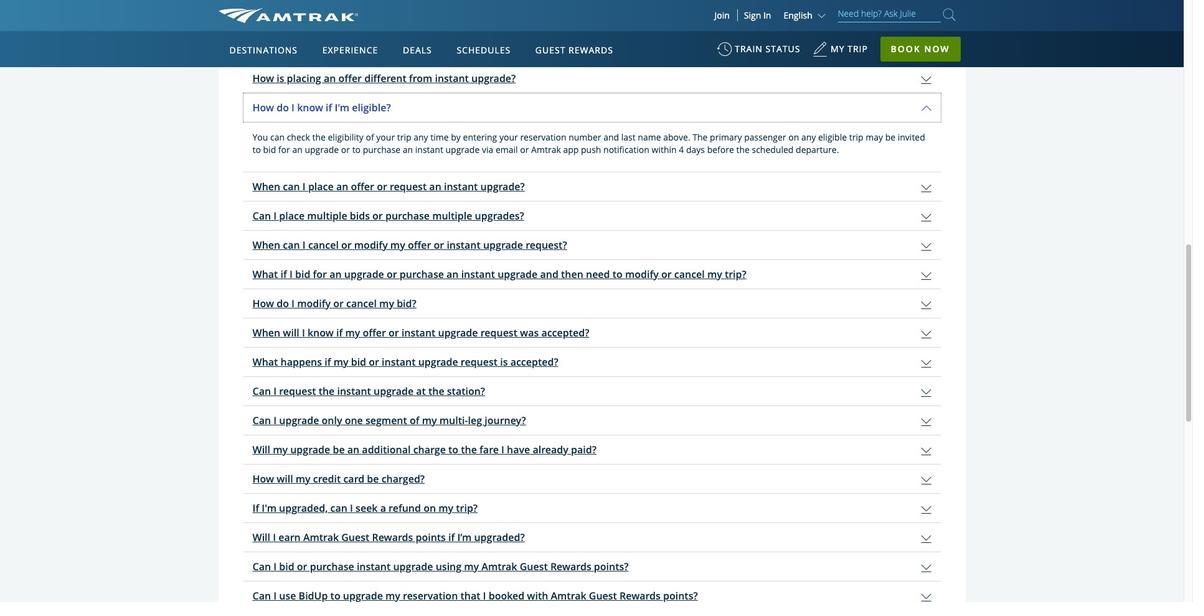 Task type: vqa. For each thing, say whether or not it's contained in the screenshot.
can
yes



Task type: describe. For each thing, give the bounding box(es) containing it.
to right the charge
[[448, 443, 458, 457]]

book now button
[[880, 37, 960, 62]]

within
[[652, 144, 677, 156]]

when will i know if my offer or instant upgrade request was accepted? button
[[243, 319, 941, 347]]

modify inside how do i modify or cancel my bid? button
[[297, 297, 331, 311]]

when can i cancel or modify my offer or instant upgrade request?
[[252, 238, 567, 252]]

upgrade options button
[[218, 13, 320, 45]]

deals
[[403, 44, 432, 56]]

additional
[[362, 443, 411, 457]]

1 horizontal spatial is
[[500, 355, 508, 369]]

above. the
[[663, 131, 708, 143]]

1 vertical spatial guest
[[341, 531, 369, 545]]

sign in
[[744, 9, 771, 21]]

you can check the eligibility of your trip any time by entering your reservation number and last name above. the primary passenger on any eligible trip may be invited to bid for an upgrade or to purchase an instant upgrade via email or amtrak app push notification within 4 days before the scheduled departure.
[[252, 131, 925, 156]]

seek
[[356, 502, 378, 516]]

via
[[482, 144, 493, 156]]

scheduled
[[752, 144, 794, 156]]

for inside button
[[313, 268, 327, 281]]

already
[[533, 443, 568, 457]]

different
[[364, 72, 406, 85]]

points?
[[594, 560, 629, 574]]

push
[[581, 144, 601, 156]]

to right need on the top of the page
[[613, 268, 623, 281]]

an up when can i place an offer or request an instant upgrade?
[[403, 144, 413, 156]]

status
[[766, 43, 800, 55]]

bid?
[[397, 297, 416, 311]]

an down check
[[292, 144, 303, 156]]

when for when can i cancel or modify my offer or instant upgrade request?
[[252, 238, 280, 252]]

if i'm upgraded, can i seek a refund on my trip? button
[[243, 494, 941, 523]]

how for how will my credit card be charged?
[[252, 473, 274, 486]]

trip
[[848, 43, 868, 55]]

be inside you can check the eligibility of your trip any time by entering your reservation number and last name above. the primary passenger on any eligible trip may be invited to bid for an upgrade or to purchase an instant upgrade via email or amtrak app push notification within 4 days before the scheduled departure.
[[885, 131, 895, 143]]

Please enter your search item search field
[[838, 6, 941, 22]]

of inside you can check the eligibility of your trip any time by entering your reservation number and last name above. the primary passenger on any eligible trip may be invited to bid for an upgrade or to purchase an instant upgrade via email or amtrak app push notification within 4 days before the scheduled departure.
[[366, 131, 374, 143]]

schedules
[[457, 44, 511, 56]]

request left was
[[481, 326, 517, 340]]

can i upgrade only one segment of my multi-leg journey? button
[[243, 407, 941, 435]]

leg
[[468, 414, 482, 428]]

when for when will i know if my offer or instant upgrade request was accepted?
[[252, 326, 280, 340]]

how do i modify or cancel my bid? button
[[243, 289, 941, 318]]

be inside button
[[333, 443, 345, 457]]

0 horizontal spatial is
[[277, 72, 284, 85]]

1 multiple from the left
[[307, 209, 347, 223]]

multi-
[[439, 414, 468, 428]]

upgrade down check
[[305, 144, 339, 156]]

check
[[287, 131, 310, 143]]

how will my credit card be charged? button
[[243, 465, 941, 494]]

bid up how do i modify or cancel my bid?
[[295, 268, 310, 281]]

for inside you can check the eligibility of your trip any time by entering your reservation number and last name above. the primary passenger on any eligible trip may be invited to bid for an upgrade or to purchase an instant upgrade via email or amtrak app push notification within 4 days before the scheduled departure.
[[278, 144, 290, 156]]

0 horizontal spatial i'm
[[262, 502, 276, 516]]

days
[[686, 144, 705, 156]]

be inside "button"
[[367, 473, 379, 486]]

how will my credit card be charged?
[[252, 473, 425, 486]]

offer down can i place multiple bids or purchase multiple upgrades?
[[408, 238, 431, 252]]

1 your from the left
[[376, 131, 395, 143]]

modify inside when can i cancel or modify my offer or instant upgrade request? button
[[354, 238, 388, 252]]

upgrade inside the can i request the instant upgrade at the station? button
[[374, 385, 414, 398]]

if up eligibility
[[326, 101, 332, 115]]

purchase inside you can check the eligibility of your trip any time by entering your reservation number and last name above. the primary passenger on any eligible trip may be invited to bid for an upgrade or to purchase an instant upgrade via email or amtrak app push notification within 4 days before the scheduled departure.
[[363, 144, 400, 156]]

0 horizontal spatial cancel
[[308, 238, 339, 252]]

eligible?
[[352, 101, 391, 115]]

join button
[[707, 9, 738, 21]]

eligible
[[818, 131, 847, 143]]

english
[[784, 9, 812, 21]]

an up how do i modify or cancel my bid?
[[329, 268, 342, 281]]

banner containing join
[[0, 0, 1184, 288]]

of inside "button"
[[410, 414, 419, 428]]

0 horizontal spatial place
[[279, 209, 305, 223]]

a
[[380, 502, 386, 516]]

will for how
[[277, 473, 293, 486]]

request?
[[526, 238, 567, 252]]

will i earn amtrak guest rewards points if i'm upgraded?
[[252, 531, 525, 545]]

can for can i request the instant upgrade at the station?
[[252, 385, 271, 398]]

upgrade options
[[234, 22, 303, 34]]

will my upgrade be an additional charge to the fare i have already paid?
[[252, 443, 596, 457]]

list containing upgrade options
[[218, 13, 965, 45]]

sign
[[744, 9, 761, 21]]

need
[[586, 268, 610, 281]]

app
[[563, 144, 579, 156]]

2 vertical spatial rewards
[[550, 560, 591, 574]]

can for the
[[270, 131, 285, 143]]

guest rewards button
[[530, 33, 618, 68]]

2 any from the left
[[801, 131, 816, 143]]

to down eligibility
[[352, 144, 361, 156]]

reservation
[[520, 131, 566, 143]]

station?
[[447, 385, 485, 398]]

options
[[271, 22, 303, 34]]

what if i bid for an upgrade or purchase an instant upgrade and then need to modify or cancel my trip?
[[252, 268, 746, 281]]

paid?
[[571, 443, 596, 457]]

you can check the eligibility of your trip any time by entering your reservation number and last name above. the primary passenger on any eligible trip may be invited to bid for an upgrade or to purchase an instant upgrade via email or amtrak app push notification within 4 days before the scheduled departure. element
[[243, 131, 941, 156]]

2 vertical spatial guest
[[520, 560, 548, 574]]

only
[[322, 414, 342, 428]]

time
[[430, 131, 449, 143]]

0 horizontal spatial trip?
[[456, 502, 478, 516]]

faqs
[[335, 22, 356, 34]]

the up "only"
[[319, 385, 335, 398]]

then
[[561, 268, 583, 281]]

charged?
[[381, 473, 425, 486]]

1 horizontal spatial trip?
[[725, 268, 746, 281]]

rewards inside popup button
[[569, 44, 613, 56]]

primary
[[710, 131, 742, 143]]

upgrade up how do i modify or cancel my bid?
[[344, 268, 384, 281]]

upgrades?
[[475, 209, 524, 223]]

i inside "button"
[[273, 414, 277, 428]]

book now
[[891, 43, 950, 55]]

can for can i place multiple bids or purchase multiple upgrades?
[[252, 209, 271, 223]]

amtrak inside you can check the eligibility of your trip any time by entering your reservation number and last name above. the primary passenger on any eligible trip may be invited to bid for an upgrade or to purchase an instant upgrade via email or amtrak app push notification within 4 days before the scheduled departure.
[[531, 144, 561, 156]]

destinations button
[[224, 33, 303, 68]]

2 vertical spatial cancel
[[346, 297, 377, 311]]

if right happens
[[325, 355, 331, 369]]

was
[[520, 326, 539, 340]]

book
[[891, 43, 921, 55]]

what for what happens if my bid or instant upgrade request is accepted?
[[252, 355, 278, 369]]

can i request the instant upgrade at the station? button
[[243, 377, 941, 406]]

will i earn amtrak guest rewards points if i'm upgraded? button
[[243, 524, 941, 552]]

by
[[451, 131, 461, 143]]

sign in button
[[744, 9, 771, 21]]

on inside button
[[423, 502, 436, 516]]

my
[[831, 43, 845, 55]]

the right at
[[428, 385, 444, 398]]

know for do
[[297, 101, 323, 115]]

if down how do i modify or cancel my bid?
[[336, 326, 343, 340]]

will for when
[[283, 326, 299, 340]]

2 trip from the left
[[849, 131, 863, 143]]

have
[[507, 443, 530, 457]]

1 any from the left
[[414, 131, 428, 143]]

know for will
[[308, 326, 334, 340]]

1 horizontal spatial place
[[308, 180, 334, 194]]

do for modify
[[277, 297, 289, 311]]

how do i know if i'm eligible? button
[[243, 93, 941, 122]]

request down happens
[[279, 385, 316, 398]]

0 vertical spatial accepted?
[[541, 326, 589, 340]]

fare
[[479, 443, 499, 457]]

upgrade down by in the top of the page
[[446, 144, 480, 156]]

do for know
[[277, 101, 289, 115]]

placing
[[287, 72, 321, 85]]

can i place multiple bids or purchase multiple upgrades? button
[[243, 202, 941, 230]]

can i upgrade only one segment of my multi-leg journey?
[[252, 414, 526, 428]]

experience button
[[317, 33, 383, 68]]

an down the when can i cancel or modify my offer or instant upgrade request?
[[446, 268, 459, 281]]

upgraded?
[[474, 531, 525, 545]]

may
[[866, 131, 883, 143]]

eligibility
[[328, 131, 364, 143]]

if up how do i modify or cancel my bid?
[[281, 268, 287, 281]]

upgrade inside when will i know if my offer or instant upgrade request was accepted? button
[[438, 326, 478, 340]]

how is placing an offer different from instant upgrade? button
[[243, 64, 941, 93]]

segment
[[365, 414, 407, 428]]

offer down experience popup button
[[338, 72, 362, 85]]



Task type: locate. For each thing, give the bounding box(es) containing it.
can for can i upgrade only one segment of my multi-leg journey?
[[252, 414, 271, 428]]

upgrade? up upgrades?
[[480, 180, 525, 194]]

1 vertical spatial be
[[333, 443, 345, 457]]

is left the "placing"
[[277, 72, 284, 85]]

1 horizontal spatial of
[[410, 414, 419, 428]]

if i'm upgraded, can i seek a refund on my trip?
[[252, 502, 478, 516]]

3 how from the top
[[252, 297, 274, 311]]

0 horizontal spatial trip
[[397, 131, 411, 143]]

3 when from the top
[[252, 326, 280, 340]]

name
[[638, 131, 661, 143]]

accepted? right was
[[541, 326, 589, 340]]

0 vertical spatial will
[[283, 326, 299, 340]]

i'm left eligible?
[[335, 101, 349, 115]]

1 vertical spatial and
[[540, 268, 558, 281]]

refund
[[389, 502, 421, 516]]

2 horizontal spatial amtrak
[[531, 144, 561, 156]]

invited
[[898, 131, 925, 143]]

how for how is placing an offer different from instant upgrade?
[[252, 72, 274, 85]]

notification
[[603, 144, 649, 156]]

will for will my upgrade be an additional charge to the fare i have already paid?
[[252, 443, 270, 457]]

0 vertical spatial rewards
[[569, 44, 613, 56]]

offer up what happens if my bid or instant upgrade request is accepted?
[[363, 326, 386, 340]]

in
[[763, 9, 771, 21]]

will inside "button"
[[277, 473, 293, 486]]

on right refund at the left
[[423, 502, 436, 516]]

for up how do i modify or cancel my bid?
[[313, 268, 327, 281]]

will up if
[[252, 443, 270, 457]]

how
[[252, 72, 274, 85], [252, 101, 274, 115], [252, 297, 274, 311], [252, 473, 274, 486]]

upgrade down points on the bottom left
[[393, 560, 433, 574]]

will left earn
[[252, 531, 270, 545]]

0 vertical spatial trip?
[[725, 268, 746, 281]]

to down you
[[252, 144, 261, 156]]

regions map image
[[265, 104, 563, 278]]

0 vertical spatial be
[[885, 131, 895, 143]]

guest down if i'm upgraded, can i seek a refund on my trip?
[[341, 531, 369, 545]]

4 how from the top
[[252, 473, 274, 486]]

0 vertical spatial what
[[252, 268, 278, 281]]

an right the "placing"
[[324, 72, 336, 85]]

1 can from the top
[[252, 209, 271, 223]]

upgraded,
[[279, 502, 328, 516]]

0 horizontal spatial be
[[333, 443, 345, 457]]

my trip button
[[813, 37, 868, 68]]

bid up can i request the instant upgrade at the station?
[[351, 355, 366, 369]]

2 horizontal spatial be
[[885, 131, 895, 143]]

2 vertical spatial amtrak
[[482, 560, 517, 574]]

0 vertical spatial guest
[[535, 44, 566, 56]]

0 vertical spatial do
[[277, 101, 289, 115]]

1 vertical spatial of
[[410, 414, 419, 428]]

upgrade? down schedules
[[471, 72, 516, 85]]

when for when can i place an offer or request an instant upgrade?
[[252, 180, 280, 194]]

0 vertical spatial modify
[[354, 238, 388, 252]]

journey?
[[485, 414, 526, 428]]

multiple left upgrades?
[[432, 209, 472, 223]]

last
[[621, 131, 636, 143]]

upgrade left at
[[374, 385, 414, 398]]

i
[[291, 101, 295, 115], [303, 180, 306, 194], [273, 209, 277, 223], [303, 238, 306, 252], [290, 268, 293, 281], [291, 297, 295, 311], [302, 326, 305, 340], [273, 385, 277, 398], [273, 414, 277, 428], [501, 443, 504, 457], [350, 502, 353, 516], [273, 531, 276, 545], [273, 560, 277, 574]]

banner
[[0, 0, 1184, 288]]

amtrak image
[[218, 8, 358, 23]]

accepted? down was
[[510, 355, 558, 369]]

application containing how is placing an offer different from instant upgrade?
[[243, 64, 941, 603]]

0 vertical spatial place
[[308, 180, 334, 194]]

instant
[[435, 72, 469, 85], [415, 144, 443, 156], [444, 180, 478, 194], [447, 238, 481, 252], [461, 268, 495, 281], [402, 326, 435, 340], [382, 355, 416, 369], [337, 385, 371, 398], [357, 560, 391, 574]]

upgrade inside when can i cancel or modify my offer or instant upgrade request? button
[[483, 238, 523, 252]]

and left last
[[603, 131, 619, 143]]

1 vertical spatial know
[[308, 326, 334, 340]]

1 do from the top
[[277, 101, 289, 115]]

do up check
[[277, 101, 289, 115]]

do
[[277, 101, 289, 115], [277, 297, 289, 311]]

1 when from the top
[[252, 180, 280, 194]]

1 vertical spatial accepted?
[[510, 355, 558, 369]]

entering
[[463, 131, 497, 143]]

your up email
[[499, 131, 518, 143]]

guest inside popup button
[[535, 44, 566, 56]]

search icon image
[[943, 6, 955, 23]]

modify right need on the top of the page
[[625, 268, 659, 281]]

4
[[679, 144, 684, 156]]

trip?
[[725, 268, 746, 281], [456, 502, 478, 516]]

modify inside what if i bid for an upgrade or purchase an instant upgrade and then need to modify or cancel my trip? button
[[625, 268, 659, 281]]

0 horizontal spatial your
[[376, 131, 395, 143]]

what if i bid for an upgrade or purchase an instant upgrade and then need to modify or cancel my trip? button
[[243, 260, 941, 289]]

0 vertical spatial amtrak
[[531, 144, 561, 156]]

2 what from the top
[[252, 355, 278, 369]]

i'm right if
[[262, 502, 276, 516]]

number
[[569, 131, 601, 143]]

destinations
[[229, 44, 298, 56]]

guest rewards
[[535, 44, 613, 56]]

0 vertical spatial on
[[788, 131, 799, 143]]

2 vertical spatial be
[[367, 473, 379, 486]]

1 vertical spatial upgrade?
[[480, 180, 525, 194]]

before
[[707, 144, 734, 156]]

when will i know if my offer or instant upgrade request was accepted?
[[252, 326, 589, 340]]

how inside how will my credit card be charged? "button"
[[252, 473, 274, 486]]

when can i place an offer or request an instant upgrade? button
[[243, 172, 941, 201]]

trip left may
[[849, 131, 863, 143]]

2 when from the top
[[252, 238, 280, 252]]

you
[[252, 131, 268, 143]]

upgrade inside can i upgrade only one segment of my multi-leg journey? "button"
[[279, 414, 319, 428]]

points
[[416, 531, 446, 545]]

will inside button
[[283, 326, 299, 340]]

rewards up the how is placing an offer different from instant upgrade? button
[[569, 44, 613, 56]]

can for can i bid or purchase instant upgrade using my amtrak guest rewards points?
[[252, 560, 271, 574]]

1 vertical spatial what
[[252, 355, 278, 369]]

1 vertical spatial when
[[252, 238, 280, 252]]

any up the departure.
[[801, 131, 816, 143]]

what inside what happens if my bid or instant upgrade request is accepted? button
[[252, 355, 278, 369]]

1 vertical spatial trip?
[[456, 502, 478, 516]]

1 vertical spatial place
[[279, 209, 305, 223]]

1 horizontal spatial i'm
[[335, 101, 349, 115]]

train
[[735, 43, 763, 55]]

to
[[252, 144, 261, 156], [352, 144, 361, 156], [613, 268, 623, 281], [448, 443, 458, 457]]

what happens if my bid or instant upgrade request is accepted? button
[[243, 348, 941, 377]]

do up happens
[[277, 297, 289, 311]]

cancel
[[308, 238, 339, 252], [674, 268, 705, 281], [346, 297, 377, 311]]

2 will from the top
[[252, 531, 270, 545]]

offer up bids in the left top of the page
[[351, 180, 374, 194]]

0 vertical spatial will
[[252, 443, 270, 457]]

1 vertical spatial cancel
[[674, 268, 705, 281]]

how inside the how is placing an offer different from instant upgrade? button
[[252, 72, 274, 85]]

application inside banner
[[265, 104, 563, 278]]

3 can from the top
[[252, 414, 271, 428]]

1 vertical spatial is
[[500, 355, 508, 369]]

your
[[376, 131, 395, 143], [499, 131, 518, 143]]

modify down bids in the left top of the page
[[354, 238, 388, 252]]

upgrade left "only"
[[279, 414, 319, 428]]

be right may
[[885, 131, 895, 143]]

bids
[[350, 209, 370, 223]]

1 horizontal spatial modify
[[354, 238, 388, 252]]

will my upgrade be an additional charge to the fare i have already paid? button
[[243, 436, 941, 464]]

credit
[[313, 473, 341, 486]]

0 vertical spatial of
[[366, 131, 374, 143]]

train status
[[735, 43, 800, 55]]

bid down you
[[263, 144, 276, 156]]

an down "time"
[[429, 180, 441, 194]]

1 vertical spatial on
[[423, 502, 436, 516]]

1 horizontal spatial multiple
[[432, 209, 472, 223]]

rewards down will i earn amtrak guest rewards points if i'm upgraded? button
[[550, 560, 591, 574]]

upgrade up the station?
[[438, 326, 478, 340]]

0 vertical spatial cancel
[[308, 238, 339, 252]]

experience
[[322, 44, 378, 56]]

faqs button
[[320, 13, 372, 45]]

will up upgraded,
[[277, 473, 293, 486]]

know down the "placing"
[[297, 101, 323, 115]]

1 vertical spatial amtrak
[[303, 531, 339, 545]]

1 horizontal spatial your
[[499, 131, 518, 143]]

departure.
[[796, 144, 839, 156]]

how inside how do i know if i'm eligible? button
[[252, 101, 274, 115]]

0 horizontal spatial for
[[278, 144, 290, 156]]

1 trip from the left
[[397, 131, 411, 143]]

can inside "button"
[[252, 414, 271, 428]]

can inside you can check the eligibility of your trip any time by entering your reservation number and last name above. the primary passenger on any eligible trip may be invited to bid for an upgrade or to purchase an instant upgrade via email or amtrak app push notification within 4 days before the scheduled departure.
[[270, 131, 285, 143]]

1 vertical spatial rewards
[[372, 531, 413, 545]]

2 horizontal spatial cancel
[[674, 268, 705, 281]]

of right eligibility
[[366, 131, 374, 143]]

0 horizontal spatial and
[[540, 268, 558, 281]]

instant inside you can check the eligibility of your trip any time by entering your reservation number and last name above. the primary passenger on any eligible trip may be invited to bid for an upgrade or to purchase an instant upgrade via email or amtrak app push notification within 4 days before the scheduled departure.
[[415, 144, 443, 156]]

deals button
[[398, 33, 437, 68]]

upgrade inside what happens if my bid or instant upgrade request is accepted? button
[[418, 355, 458, 369]]

will
[[283, 326, 299, 340], [277, 473, 293, 486]]

2 multiple from the left
[[432, 209, 472, 223]]

how for how do i modify or cancel my bid?
[[252, 297, 274, 311]]

multiple
[[307, 209, 347, 223], [432, 209, 472, 223]]

join
[[715, 9, 730, 21]]

2 vertical spatial when
[[252, 326, 280, 340]]

any left "time"
[[414, 131, 428, 143]]

upgrade?
[[471, 72, 516, 85], [480, 180, 525, 194]]

1 horizontal spatial and
[[603, 131, 619, 143]]

my
[[390, 238, 405, 252], [707, 268, 722, 281], [379, 297, 394, 311], [345, 326, 360, 340], [334, 355, 348, 369], [422, 414, 437, 428], [273, 443, 288, 457], [296, 473, 311, 486], [438, 502, 453, 516], [464, 560, 479, 574]]

1 horizontal spatial on
[[788, 131, 799, 143]]

can for place
[[283, 180, 300, 194]]

upgrade down upgrades?
[[483, 238, 523, 252]]

can for cancel
[[283, 238, 300, 252]]

card
[[343, 473, 364, 486]]

upgrade down request?
[[498, 268, 538, 281]]

purchase
[[363, 144, 400, 156], [385, 209, 430, 223], [400, 268, 444, 281], [310, 560, 354, 574]]

upgrade up credit
[[290, 443, 330, 457]]

0 horizontal spatial of
[[366, 131, 374, 143]]

guest down upgraded? at the bottom left
[[520, 560, 548, 574]]

trip left "time"
[[397, 131, 411, 143]]

0 vertical spatial for
[[278, 144, 290, 156]]

1 horizontal spatial amtrak
[[482, 560, 517, 574]]

bid down earn
[[279, 560, 294, 574]]

can i bid or purchase instant upgrade using my amtrak guest rewards points?
[[252, 560, 629, 574]]

can
[[252, 209, 271, 223], [252, 385, 271, 398], [252, 414, 271, 428], [252, 560, 271, 574]]

an down eligibility
[[336, 180, 348, 194]]

if left i'm
[[448, 531, 455, 545]]

modify
[[354, 238, 388, 252], [625, 268, 659, 281], [297, 297, 331, 311]]

2 vertical spatial modify
[[297, 297, 331, 311]]

is up journey?
[[500, 355, 508, 369]]

one
[[345, 414, 363, 428]]

for down check
[[278, 144, 290, 156]]

faqs list item
[[320, 13, 372, 45]]

1 vertical spatial do
[[277, 297, 289, 311]]

1 horizontal spatial any
[[801, 131, 816, 143]]

1 vertical spatial for
[[313, 268, 327, 281]]

be up how will my credit card be charged?
[[333, 443, 345, 457]]

1 how from the top
[[252, 72, 274, 85]]

2 horizontal spatial modify
[[625, 268, 659, 281]]

2 how from the top
[[252, 101, 274, 115]]

an
[[324, 72, 336, 85], [292, 144, 303, 156], [403, 144, 413, 156], [336, 180, 348, 194], [429, 180, 441, 194], [329, 268, 342, 281], [446, 268, 459, 281], [347, 443, 359, 457]]

and inside you can check the eligibility of your trip any time by entering your reservation number and last name above. the primary passenger on any eligible trip may be invited to bid for an upgrade or to purchase an instant upgrade via email or amtrak app push notification within 4 days before the scheduled departure.
[[603, 131, 619, 143]]

rewards down the a
[[372, 531, 413, 545]]

now
[[924, 43, 950, 55]]

know down how do i modify or cancel my bid?
[[308, 326, 334, 340]]

application
[[243, 64, 941, 603], [265, 104, 563, 278]]

passenger
[[744, 131, 786, 143]]

amtrak
[[531, 144, 561, 156], [303, 531, 339, 545], [482, 560, 517, 574]]

1 what from the top
[[252, 268, 278, 281]]

upgrade inside will my upgrade be an additional charge to the fare i have already paid? button
[[290, 443, 330, 457]]

0 vertical spatial upgrade?
[[471, 72, 516, 85]]

what for what if i bid for an upgrade or purchase an instant upgrade and then need to modify or cancel my trip?
[[252, 268, 278, 281]]

amtrak down reservation
[[531, 144, 561, 156]]

bid inside you can check the eligibility of your trip any time by entering your reservation number and last name above. the primary passenger on any eligible trip may be invited to bid for an upgrade or to purchase an instant upgrade via email or amtrak app push notification within 4 days before the scheduled departure.
[[263, 144, 276, 156]]

when
[[252, 180, 280, 194], [252, 238, 280, 252], [252, 326, 280, 340]]

0 horizontal spatial multiple
[[307, 209, 347, 223]]

what inside what if i bid for an upgrade or purchase an instant upgrade and then need to modify or cancel my trip? button
[[252, 268, 278, 281]]

1 vertical spatial will
[[252, 531, 270, 545]]

1 will from the top
[[252, 443, 270, 457]]

amtrak down upgraded? at the bottom left
[[482, 560, 517, 574]]

can i bid or purchase instant upgrade using my amtrak guest rewards points? button
[[243, 553, 941, 582]]

1 horizontal spatial for
[[313, 268, 327, 281]]

request
[[390, 180, 427, 194], [481, 326, 517, 340], [461, 355, 498, 369], [279, 385, 316, 398]]

1 vertical spatial i'm
[[262, 502, 276, 516]]

trip
[[397, 131, 411, 143], [849, 131, 863, 143]]

0 vertical spatial and
[[603, 131, 619, 143]]

0 vertical spatial when
[[252, 180, 280, 194]]

and inside what if i bid for an upgrade or purchase an instant upgrade and then need to modify or cancel my trip? button
[[540, 268, 558, 281]]

upgrade up at
[[418, 355, 458, 369]]

2 your from the left
[[499, 131, 518, 143]]

the right check
[[312, 131, 326, 143]]

0 horizontal spatial any
[[414, 131, 428, 143]]

on up scheduled
[[788, 131, 799, 143]]

at
[[416, 385, 426, 398]]

1 horizontal spatial be
[[367, 473, 379, 486]]

what
[[252, 268, 278, 281], [252, 355, 278, 369]]

2 can from the top
[[252, 385, 271, 398]]

how is placing an offer different from instant upgrade?
[[252, 72, 516, 85]]

1 vertical spatial modify
[[625, 268, 659, 281]]

on inside you can check the eligibility of your trip any time by entering your reservation number and last name above. the primary passenger on any eligible trip may be invited to bid for an upgrade or to purchase an instant upgrade via email or amtrak app push notification within 4 days before the scheduled departure.
[[788, 131, 799, 143]]

be right card
[[367, 473, 379, 486]]

how for how do i know if i'm eligible?
[[252, 101, 274, 115]]

when can i cancel or modify my offer or instant upgrade request? button
[[243, 231, 941, 260]]

upgrade options list item
[[218, 13, 320, 45]]

the down primary
[[736, 144, 750, 156]]

1 vertical spatial will
[[277, 473, 293, 486]]

my trip
[[831, 43, 868, 55]]

schedules link
[[452, 31, 516, 67]]

charge
[[413, 443, 446, 457]]

2 do from the top
[[277, 297, 289, 311]]

email
[[496, 144, 518, 156]]

will up happens
[[283, 326, 299, 340]]

1 horizontal spatial cancel
[[346, 297, 377, 311]]

modify up happens
[[297, 297, 331, 311]]

0 vertical spatial i'm
[[335, 101, 349, 115]]

and
[[603, 131, 619, 143], [540, 268, 558, 281]]

and left 'then' on the left of page
[[540, 268, 558, 281]]

multiple left bids in the left top of the page
[[307, 209, 347, 223]]

4 can from the top
[[252, 560, 271, 574]]

0 vertical spatial is
[[277, 72, 284, 85]]

of right segment
[[410, 414, 419, 428]]

will for will i earn amtrak guest rewards points if i'm upgraded?
[[252, 531, 270, 545]]

the left fare
[[461, 443, 477, 457]]

is
[[277, 72, 284, 85], [500, 355, 508, 369]]

how inside how do i modify or cancel my bid? button
[[252, 297, 274, 311]]

0 horizontal spatial on
[[423, 502, 436, 516]]

your down eligible?
[[376, 131, 395, 143]]

request up can i place multiple bids or purchase multiple upgrades?
[[390, 180, 427, 194]]

0 horizontal spatial amtrak
[[303, 531, 339, 545]]

can i place multiple bids or purchase multiple upgrades?
[[252, 209, 524, 223]]

list
[[218, 13, 965, 45]]

request up the station?
[[461, 355, 498, 369]]

0 vertical spatial know
[[297, 101, 323, 115]]

an down one
[[347, 443, 359, 457]]

what happens if my bid or instant upgrade request is accepted?
[[252, 355, 558, 369]]

upgrade inside can i bid or purchase instant upgrade using my amtrak guest rewards points? button
[[393, 560, 433, 574]]

guest up the how is placing an offer different from instant upgrade? button
[[535, 44, 566, 56]]

amtrak right earn
[[303, 531, 339, 545]]

1 horizontal spatial trip
[[849, 131, 863, 143]]

0 horizontal spatial modify
[[297, 297, 331, 311]]

when can i place an offer or request an instant upgrade?
[[252, 180, 525, 194]]



